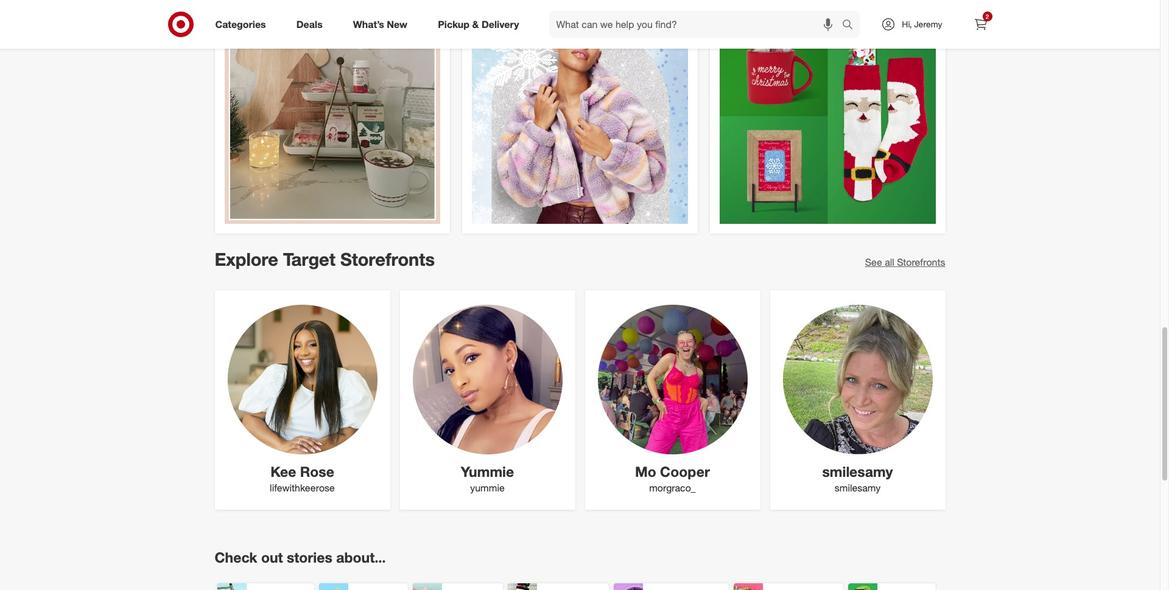 Task type: locate. For each thing, give the bounding box(es) containing it.
mo
[[635, 463, 656, 480]]

explore
[[215, 249, 278, 271]]

2 link
[[967, 11, 994, 38]]

not-so-basic ways to give gift cards this season. image
[[720, 8, 936, 224]]

lifewithkeerose
[[270, 483, 335, 495]]

check
[[215, 549, 257, 566]]

check out stories about...
[[215, 549, 386, 566]]

2 profile image for creator image from the left
[[413, 305, 562, 455]]

what's
[[353, 18, 384, 30]]

1 profile image for creator image from the left
[[227, 305, 377, 455]]

yummie yummie
[[461, 463, 514, 495]]

storefronts
[[340, 249, 435, 271], [897, 257, 945, 269]]

1 horizontal spatial storefronts
[[897, 257, 945, 269]]

out
[[261, 549, 283, 566]]

1 vertical spatial smilesamy
[[835, 483, 881, 495]]

0 horizontal spatial storefronts
[[340, 249, 435, 271]]

jeremy
[[914, 19, 942, 29]]

profile image for creator image for kee
[[227, 305, 377, 455]]

pickup & delivery link
[[428, 11, 534, 38]]

smilesamy inside smilesamy smilesamy
[[835, 483, 881, 495]]

kee rose lifewithkeerose
[[270, 463, 335, 495]]

what's new link
[[343, 11, 423, 38]]

storefronts for explore target storefronts
[[340, 249, 435, 271]]

profile image for creator image for yummie
[[413, 305, 562, 455]]

smilesamy
[[822, 463, 893, 480], [835, 483, 881, 495]]

cooper
[[660, 463, 710, 480]]

0 vertical spatial smilesamy
[[822, 463, 893, 480]]

3 profile image for creator image from the left
[[598, 305, 747, 455]]

explore target storefronts
[[215, 249, 435, 271]]

4 profile image for creator image from the left
[[783, 305, 933, 455]]

deals link
[[286, 11, 338, 38]]

2
[[986, 13, 989, 20]]

what's new
[[353, 18, 407, 30]]

profile image for creator image
[[227, 305, 377, 455], [413, 305, 562, 455], [598, 305, 747, 455], [783, 305, 933, 455]]

profile image for creator image for smilesamy
[[783, 305, 933, 455]]

pickup & delivery
[[438, 18, 519, 30]]



Task type: describe. For each thing, give the bounding box(es) containing it.
&
[[472, 18, 479, 30]]

see all storefronts
[[865, 257, 945, 269]]

storefronts for see all storefronts
[[897, 257, 945, 269]]

delivery
[[482, 18, 519, 30]]

target
[[283, 249, 335, 271]]

categories
[[215, 18, 266, 30]]

this trend is hot...cocoa. image
[[224, 8, 440, 224]]

see all storefronts link
[[865, 256, 945, 270]]

all
[[885, 257, 894, 269]]

about...
[[336, 549, 386, 566]]

see
[[865, 257, 882, 269]]

deals
[[296, 18, 323, 30]]

yummie
[[470, 483, 505, 495]]

holiday hues you'll want in rotation all season long. image
[[472, 8, 688, 224]]

stories
[[287, 549, 332, 566]]

search button
[[837, 11, 866, 40]]

morgraco_
[[649, 483, 696, 495]]

smilesamy smilesamy
[[822, 463, 893, 495]]

hi,
[[902, 19, 912, 29]]

kee
[[270, 463, 296, 480]]

rose
[[300, 463, 334, 480]]

new
[[387, 18, 407, 30]]

categories link
[[205, 11, 281, 38]]

mo cooper morgraco_
[[635, 463, 710, 495]]

pickup
[[438, 18, 470, 30]]

hi, jeremy
[[902, 19, 942, 29]]

What can we help you find? suggestions appear below search field
[[549, 11, 845, 38]]

profile image for creator image for mo
[[598, 305, 747, 455]]

search
[[837, 19, 866, 31]]

yummie
[[461, 463, 514, 480]]



Task type: vqa. For each thing, say whether or not it's contained in the screenshot.
SEARCH "button"
yes



